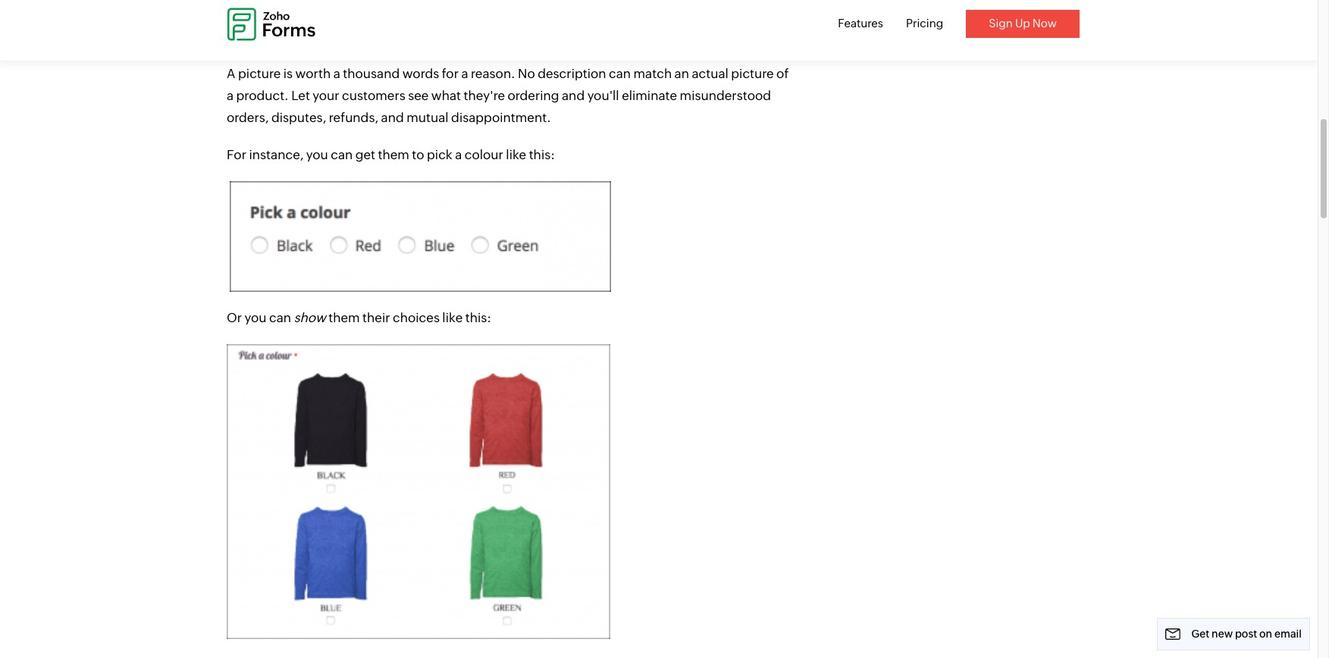Task type: vqa. For each thing, say whether or not it's contained in the screenshot.
1st the picture from the left
yes



Task type: locate. For each thing, give the bounding box(es) containing it.
is
[[284, 66, 293, 81]]

them left their
[[329, 310, 360, 325]]

a picture is worth a thousand words for a reason. no description can match an actual picture of a product. let your customers see what they're ordering and you'll eliminate misunderstood orders, disputes, refunds, and mutual disappointment.
[[227, 66, 789, 125]]

show
[[294, 310, 326, 325]]

0 vertical spatial you
[[306, 147, 328, 162]]

1 horizontal spatial like
[[506, 147, 527, 162]]

email
[[1275, 628, 1303, 640]]

a down a at top left
[[227, 88, 234, 103]]

0 horizontal spatial this:
[[466, 310, 492, 325]]

choices
[[393, 310, 440, 325]]

and you'll eliminate misunderstood
[[562, 88, 772, 103]]

on
[[1260, 628, 1273, 640]]

them left to
[[378, 147, 410, 162]]

get
[[356, 147, 376, 162]]

a right for
[[462, 66, 469, 81]]

1 horizontal spatial you
[[306, 147, 328, 162]]

like right colour
[[506, 147, 527, 162]]

picture
[[238, 66, 281, 81], [732, 66, 774, 81]]

no
[[518, 66, 535, 81]]

0 vertical spatial this:
[[529, 147, 555, 162]]

0 horizontal spatial picture
[[238, 66, 281, 81]]

1 picture from the left
[[238, 66, 281, 81]]

reason.
[[471, 66, 516, 81]]

0 horizontal spatial can
[[269, 310, 291, 325]]

see
[[408, 88, 429, 103]]

now
[[1033, 17, 1058, 30]]

1 horizontal spatial them
[[378, 147, 410, 162]]

can left get
[[331, 147, 353, 162]]

post
[[1236, 628, 1258, 640]]

new
[[1212, 628, 1234, 640]]

can inside the a picture is worth a thousand words for a reason. no description can match an actual picture of a product. let your customers see what they're ordering and you'll eliminate misunderstood orders, disputes, refunds, and mutual disappointment.
[[609, 66, 631, 81]]

let
[[291, 88, 310, 103]]

can left show
[[269, 310, 291, 325]]

features link
[[838, 17, 884, 30]]

image choices
[[227, 29, 316, 44]]

picture left "of"
[[732, 66, 774, 81]]

can
[[609, 66, 631, 81], [331, 147, 353, 162], [269, 310, 291, 325]]

this:
[[529, 147, 555, 162], [466, 310, 492, 325]]

picture up product.
[[238, 66, 281, 81]]

for
[[227, 147, 247, 162]]

like right choices
[[443, 310, 463, 325]]

1 vertical spatial like
[[443, 310, 463, 325]]

can left match
[[609, 66, 631, 81]]

you right 'instance,'
[[306, 147, 328, 162]]

a
[[334, 66, 340, 81], [462, 66, 469, 81], [227, 88, 234, 103], [455, 147, 462, 162]]

a
[[227, 66, 236, 81]]

you right the or
[[245, 310, 267, 325]]

a right "pick" on the top left of the page
[[455, 147, 462, 162]]

0 vertical spatial like
[[506, 147, 527, 162]]

like
[[506, 147, 527, 162], [443, 310, 463, 325]]

or you can show them their choices like this:
[[227, 310, 492, 325]]

to
[[412, 147, 425, 162]]

1 horizontal spatial can
[[331, 147, 353, 162]]

1 horizontal spatial picture
[[732, 66, 774, 81]]

1 vertical spatial them
[[329, 310, 360, 325]]

refunds,
[[329, 110, 379, 125]]

0 horizontal spatial like
[[443, 310, 463, 325]]

this: right choices
[[466, 310, 492, 325]]

you
[[306, 147, 328, 162], [245, 310, 267, 325]]

0 horizontal spatial them
[[329, 310, 360, 325]]

them
[[378, 147, 410, 162], [329, 310, 360, 325]]

an
[[675, 66, 690, 81]]

2 horizontal spatial can
[[609, 66, 631, 81]]

get
[[1192, 628, 1210, 640]]

choices
[[267, 29, 316, 44]]

2 vertical spatial can
[[269, 310, 291, 325]]

this: right colour
[[529, 147, 555, 162]]

1 vertical spatial you
[[245, 310, 267, 325]]

0 vertical spatial can
[[609, 66, 631, 81]]

0 vertical spatial them
[[378, 147, 410, 162]]



Task type: describe. For each thing, give the bounding box(es) containing it.
pick
[[427, 147, 453, 162]]

sign up now
[[989, 17, 1058, 30]]

what
[[432, 88, 461, 103]]

they're
[[464, 88, 505, 103]]

description
[[538, 66, 607, 81]]

orders, disputes,
[[227, 110, 326, 125]]

ordering
[[508, 88, 560, 103]]

for
[[442, 66, 459, 81]]

1 vertical spatial this:
[[466, 310, 492, 325]]

of
[[777, 66, 789, 81]]

a right worth
[[334, 66, 340, 81]]

or
[[227, 310, 242, 325]]

instance,
[[249, 147, 304, 162]]

their
[[363, 310, 390, 325]]

2 picture from the left
[[732, 66, 774, 81]]

thousand
[[343, 66, 400, 81]]

customers
[[342, 88, 406, 103]]

get new post on email
[[1192, 628, 1303, 640]]

worth
[[296, 66, 331, 81]]

and mutual disappointment.
[[381, 110, 551, 125]]

words
[[403, 66, 439, 81]]

sign up now link
[[967, 10, 1080, 38]]

sign
[[989, 17, 1013, 30]]

0 horizontal spatial you
[[245, 310, 267, 325]]

pricing link
[[907, 17, 944, 30]]

1 vertical spatial can
[[331, 147, 353, 162]]

pricing
[[907, 17, 944, 30]]

match
[[634, 66, 672, 81]]

up
[[1016, 17, 1031, 30]]

1 horizontal spatial this:
[[529, 147, 555, 162]]

product.
[[236, 88, 289, 103]]

features
[[838, 17, 884, 30]]

your
[[313, 88, 340, 103]]

image
[[227, 29, 265, 44]]

for instance, you can get them to pick a colour like this:
[[227, 147, 555, 162]]

colour
[[465, 147, 504, 162]]

actual
[[692, 66, 729, 81]]



